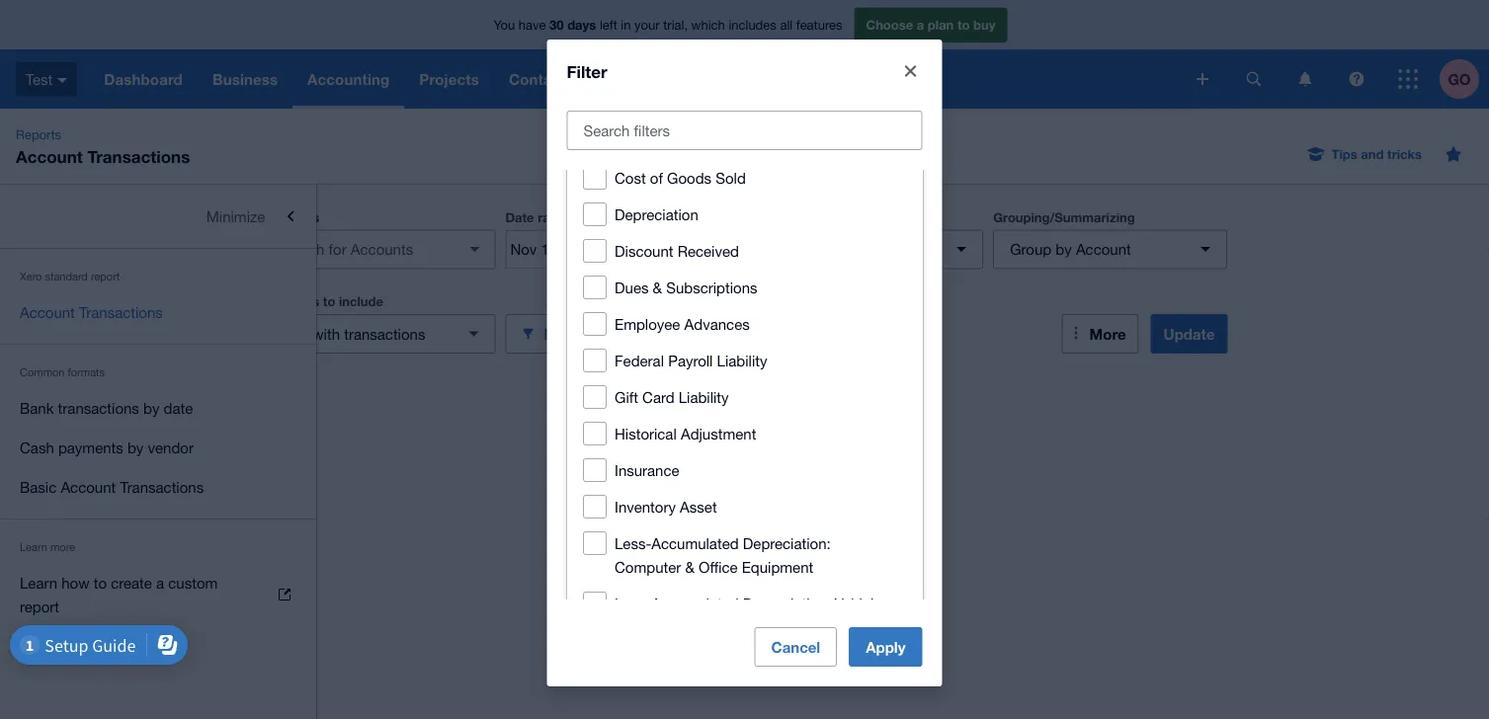 Task type: vqa. For each thing, say whether or not it's contained in the screenshot.
first Analytics
no



Task type: describe. For each thing, give the bounding box(es) containing it.
only with transactions button
[[261, 314, 495, 354]]

dues
[[614, 278, 648, 296]]

only
[[278, 325, 308, 342]]

svg image inside test popup button
[[58, 78, 67, 83]]

common
[[20, 366, 65, 379]]

inventory asset
[[614, 498, 717, 515]]

date range this month
[[505, 209, 644, 225]]

left
[[600, 17, 617, 32]]

date
[[505, 209, 534, 225]]

goods
[[667, 169, 711, 186]]

group by account
[[1010, 241, 1131, 258]]

inventory
[[614, 498, 675, 515]]

cancel button
[[754, 627, 837, 667]]

apply button
[[849, 627, 922, 667]]

employee
[[614, 315, 680, 332]]

Search filters field
[[568, 111, 921, 149]]

basic account transactions
[[20, 478, 204, 496]]

custom
[[168, 574, 218, 591]]

transactions inside only with transactions popup button
[[344, 325, 425, 342]]

reports link
[[8, 125, 69, 144]]

transactions for basic account transactions
[[120, 478, 204, 496]]

in
[[621, 17, 631, 32]]

to inside go banner
[[957, 17, 970, 32]]

vendor
[[148, 439, 194, 456]]

tips
[[1332, 146, 1358, 162]]

of
[[650, 169, 662, 186]]

date
[[164, 399, 193, 417]]

learn how to create a custom report link
[[0, 563, 316, 626]]

common formats
[[20, 366, 105, 379]]

formats
[[68, 366, 105, 379]]

reports
[[16, 126, 61, 142]]

have
[[519, 17, 546, 32]]

all
[[780, 17, 793, 32]]

bank transactions by date
[[20, 399, 193, 417]]

accounts for accounts
[[261, 209, 319, 225]]

trial,
[[663, 17, 688, 32]]

advances
[[684, 315, 749, 332]]

federal payroll liability
[[614, 352, 767, 369]]

learn how to create a custom report
[[20, 574, 218, 615]]

features
[[796, 17, 842, 32]]

xero
[[20, 270, 42, 283]]

update button
[[1151, 314, 1228, 354]]

go button
[[1440, 49, 1489, 109]]

test button
[[0, 49, 89, 109]]

transactions inside bank transactions by date link
[[58, 399, 139, 417]]

less-accumulated depreciation: vehicles
[[614, 595, 889, 612]]

federal
[[614, 352, 664, 369]]

vehicles
[[834, 595, 889, 612]]

filter button
[[505, 314, 739, 354]]

close image
[[891, 51, 930, 91]]

reports account transactions
[[16, 126, 190, 166]]

cash payments by vendor link
[[0, 428, 316, 467]]

by for vendor
[[127, 439, 144, 456]]

accumulated for less-accumulated depreciation: vehicles
[[651, 595, 738, 612]]

xero standard report
[[20, 270, 120, 283]]

0 vertical spatial &
[[652, 278, 662, 296]]

minimize button
[[0, 197, 316, 236]]

insurance
[[614, 461, 679, 479]]

cancel
[[771, 638, 820, 656]]

adjustment
[[680, 425, 756, 442]]

create
[[111, 574, 152, 591]]

learn more
[[20, 541, 75, 554]]

sold
[[715, 169, 745, 186]]

cash payments by vendor
[[20, 439, 194, 456]]

standard
[[45, 270, 88, 283]]

cash
[[20, 439, 54, 456]]

less- for less-accumulated depreciation: vehicles
[[614, 595, 651, 612]]

accounts to include
[[261, 294, 383, 309]]

more
[[1090, 325, 1126, 343]]

liability for gift card liability
[[678, 388, 728, 405]]

depreciation
[[614, 205, 698, 223]]

a inside go banner
[[917, 17, 924, 32]]

filter inside dialog
[[567, 61, 607, 81]]

test
[[26, 70, 53, 88]]

less-accumulated depreciation: computer & office equipment
[[614, 534, 830, 575]]

to inside 'learn how to create a custom report'
[[94, 574, 107, 591]]

historical
[[614, 425, 676, 442]]

how
[[61, 574, 89, 591]]

more button
[[1062, 314, 1139, 354]]

with
[[312, 325, 340, 342]]

grouping/summarizing
[[993, 209, 1135, 225]]

30
[[550, 17, 564, 32]]

plan
[[928, 17, 954, 32]]

received
[[677, 242, 739, 259]]

transactions inside account transactions link
[[79, 303, 163, 321]]

1 svg image from the left
[[1247, 72, 1261, 86]]

filter inside button
[[544, 325, 580, 343]]

this
[[580, 209, 604, 225]]

accumulated for less-accumulated depreciation: computer & office equipment
[[651, 534, 738, 552]]

days
[[567, 17, 596, 32]]

1 horizontal spatial report
[[91, 270, 120, 283]]



Task type: locate. For each thing, give the bounding box(es) containing it.
0 horizontal spatial to
[[94, 574, 107, 591]]

1 less- from the top
[[614, 534, 651, 552]]

1 vertical spatial depreciation:
[[742, 595, 830, 612]]

2 accumulated from the top
[[651, 595, 738, 612]]

0 vertical spatial to
[[957, 17, 970, 32]]

0 horizontal spatial report
[[20, 598, 59, 615]]

less- down "computer" at the bottom left
[[614, 595, 651, 612]]

2 vertical spatial transactions
[[120, 478, 204, 496]]

learn inside 'learn how to create a custom report'
[[20, 574, 57, 591]]

bank
[[20, 399, 54, 417]]

less- inside less-accumulated depreciation: computer & office equipment
[[614, 534, 651, 552]]

accounts up only
[[261, 294, 319, 309]]

accounts for accounts to include
[[261, 294, 319, 309]]

1 horizontal spatial a
[[917, 17, 924, 32]]

apply
[[866, 638, 906, 656]]

transactions up minimize "button"
[[87, 146, 190, 166]]

liability down "advances"
[[717, 352, 767, 369]]

gift card liability
[[614, 388, 728, 405]]

0 vertical spatial accumulated
[[651, 534, 738, 552]]

choose a plan to buy
[[866, 17, 996, 32]]

computer
[[614, 558, 681, 575]]

transactions inside reports account transactions
[[87, 146, 190, 166]]

0 vertical spatial a
[[917, 17, 924, 32]]

historical adjustment
[[614, 425, 756, 442]]

card
[[642, 388, 674, 405]]

your
[[634, 17, 660, 32]]

transactions down the xero standard report
[[79, 303, 163, 321]]

liability
[[717, 352, 767, 369], [678, 388, 728, 405]]

filter dialog
[[547, 39, 942, 687]]

by inside popup button
[[1056, 241, 1072, 258]]

learn for learn how to create a custom report
[[20, 574, 57, 591]]

go banner
[[0, 0, 1489, 109]]

learn for learn more
[[20, 541, 47, 554]]

account transactions
[[20, 303, 163, 321]]

0 vertical spatial transactions
[[344, 325, 425, 342]]

svg image
[[1247, 72, 1261, 86], [1349, 72, 1364, 86]]

transactions inside basic account transactions link
[[120, 478, 204, 496]]

accounts
[[261, 209, 319, 225], [261, 294, 319, 309]]

by for date
[[143, 399, 160, 417]]

less- up "computer" at the bottom left
[[614, 534, 651, 552]]

office
[[698, 558, 737, 575]]

to
[[957, 17, 970, 32], [323, 294, 335, 309], [94, 574, 107, 591]]

Select start date field
[[506, 231, 603, 268]]

minimize
[[206, 208, 265, 225]]

account inside popup button
[[1076, 241, 1131, 258]]

by down grouping/summarizing
[[1056, 241, 1072, 258]]

report inside 'learn how to create a custom report'
[[20, 598, 59, 615]]

0 vertical spatial depreciation:
[[742, 534, 830, 552]]

svg image
[[1398, 69, 1418, 89], [1299, 72, 1312, 86], [1197, 73, 1209, 85], [58, 78, 67, 83]]

1 vertical spatial transactions
[[58, 399, 139, 417]]

discount received
[[614, 242, 739, 259]]

filter down the days
[[567, 61, 607, 81]]

report down 'learn more'
[[20, 598, 59, 615]]

0 horizontal spatial &
[[652, 278, 662, 296]]

1 vertical spatial report
[[20, 598, 59, 615]]

account down xero
[[20, 303, 75, 321]]

you
[[494, 17, 515, 32]]

equipment
[[741, 558, 813, 575]]

1 vertical spatial filter
[[544, 325, 580, 343]]

1 vertical spatial a
[[156, 574, 164, 591]]

choose
[[866, 17, 913, 32]]

account down payments
[[61, 478, 116, 496]]

0 horizontal spatial a
[[156, 574, 164, 591]]

2 depreciation: from the top
[[742, 595, 830, 612]]

& inside less-accumulated depreciation: computer & office equipment
[[685, 558, 694, 575]]

cost
[[614, 169, 645, 186]]

depreciation: down equipment
[[742, 595, 830, 612]]

filter down the "select start date" field
[[544, 325, 580, 343]]

0 vertical spatial less-
[[614, 534, 651, 552]]

0 vertical spatial learn
[[20, 541, 47, 554]]

&
[[652, 278, 662, 296], [685, 558, 694, 575]]

employee advances
[[614, 315, 749, 332]]

2 learn from the top
[[20, 574, 57, 591]]

1 vertical spatial by
[[143, 399, 160, 417]]

1 horizontal spatial &
[[685, 558, 694, 575]]

1 accumulated from the top
[[651, 534, 738, 552]]

1 vertical spatial accounts
[[261, 294, 319, 309]]

less-
[[614, 534, 651, 552], [614, 595, 651, 612]]

& left "office"
[[685, 558, 694, 575]]

only with transactions
[[278, 325, 425, 342]]

a inside 'learn how to create a custom report'
[[156, 574, 164, 591]]

discount
[[614, 242, 673, 259]]

by left date
[[143, 399, 160, 417]]

transactions down "formats"
[[58, 399, 139, 417]]

accounts up accounts to include
[[261, 209, 319, 225]]

go
[[1448, 70, 1471, 88]]

1 vertical spatial less-
[[614, 595, 651, 612]]

1 vertical spatial &
[[685, 558, 694, 575]]

account inside reports account transactions
[[16, 146, 83, 166]]

accumulated up "office"
[[651, 534, 738, 552]]

0 vertical spatial report
[[91, 270, 120, 283]]

1 horizontal spatial transactions
[[344, 325, 425, 342]]

buy
[[973, 17, 996, 32]]

subscriptions
[[666, 278, 757, 296]]

2 horizontal spatial to
[[957, 17, 970, 32]]

accumulated down "office"
[[651, 595, 738, 612]]

0 vertical spatial accounts
[[261, 209, 319, 225]]

report
[[91, 270, 120, 283], [20, 598, 59, 615]]

gift
[[614, 388, 638, 405]]

1 horizontal spatial svg image
[[1349, 72, 1364, 86]]

payments
[[58, 439, 123, 456]]

by left vendor
[[127, 439, 144, 456]]

update
[[1164, 325, 1215, 343]]

0 horizontal spatial transactions
[[58, 399, 139, 417]]

2 accounts from the top
[[261, 294, 319, 309]]

accumulated
[[651, 534, 738, 552], [651, 595, 738, 612]]

a left plan
[[917, 17, 924, 32]]

accumulated inside less-accumulated depreciation: computer & office equipment
[[651, 534, 738, 552]]

basic
[[20, 478, 57, 496]]

tricks
[[1387, 146, 1422, 162]]

account
[[16, 146, 83, 166], [1076, 241, 1131, 258], [20, 303, 75, 321], [61, 478, 116, 496]]

to left 'buy'
[[957, 17, 970, 32]]

learn
[[20, 541, 47, 554], [20, 574, 57, 591]]

liability for federal payroll liability
[[717, 352, 767, 369]]

depreciation: for less-accumulated depreciation: computer & office equipment
[[742, 534, 830, 552]]

bank transactions by date link
[[0, 388, 316, 428]]

0 vertical spatial filter
[[567, 61, 607, 81]]

0 vertical spatial by
[[1056, 241, 1072, 258]]

2 vertical spatial by
[[127, 439, 144, 456]]

asset
[[679, 498, 717, 515]]

more
[[50, 541, 75, 554]]

navigation inside go banner
[[89, 49, 1183, 109]]

navigation
[[89, 49, 1183, 109]]

learn down 'learn more'
[[20, 574, 57, 591]]

report up the account transactions
[[91, 270, 120, 283]]

to right how
[[94, 574, 107, 591]]

transactions down include
[[344, 325, 425, 342]]

by
[[1056, 241, 1072, 258], [143, 399, 160, 417], [127, 439, 144, 456]]

0 vertical spatial liability
[[717, 352, 767, 369]]

transactions down cash payments by vendor link
[[120, 478, 204, 496]]

group by account button
[[993, 230, 1227, 269]]

a
[[917, 17, 924, 32], [156, 574, 164, 591]]

month
[[607, 209, 644, 225]]

depreciation: up equipment
[[742, 534, 830, 552]]

dues & subscriptions
[[614, 278, 757, 296]]

less- for less-accumulated depreciation: computer & office equipment
[[614, 534, 651, 552]]

1 accounts from the top
[[261, 209, 319, 225]]

a right create at the left bottom of page
[[156, 574, 164, 591]]

depreciation: for less-accumulated depreciation: vehicles
[[742, 595, 830, 612]]

transactions for reports account transactions
[[87, 146, 190, 166]]

Select end date field
[[604, 231, 700, 268]]

tips and tricks button
[[1296, 138, 1434, 170]]

basic account transactions link
[[0, 467, 316, 507]]

2 vertical spatial to
[[94, 574, 107, 591]]

1 vertical spatial transactions
[[79, 303, 163, 321]]

includes
[[729, 17, 777, 32]]

which
[[691, 17, 725, 32]]

2 svg image from the left
[[1349, 72, 1364, 86]]

liability down federal payroll liability
[[678, 388, 728, 405]]

depreciation: inside less-accumulated depreciation: computer & office equipment
[[742, 534, 830, 552]]

you have 30 days left in your trial, which includes all features
[[494, 17, 842, 32]]

1 vertical spatial to
[[323, 294, 335, 309]]

account down grouping/summarizing
[[1076, 241, 1131, 258]]

account down reports link at the left of page
[[16, 146, 83, 166]]

and
[[1361, 146, 1384, 162]]

learn left more
[[20, 541, 47, 554]]

transactions
[[87, 146, 190, 166], [79, 303, 163, 321], [120, 478, 204, 496]]

0 horizontal spatial svg image
[[1247, 72, 1261, 86]]

to left include
[[323, 294, 335, 309]]

1 horizontal spatial to
[[323, 294, 335, 309]]

account transactions link
[[0, 292, 316, 332]]

range
[[538, 209, 573, 225]]

payroll
[[668, 352, 712, 369]]

tips and tricks
[[1332, 146, 1422, 162]]

& right dues on the left top
[[652, 278, 662, 296]]

1 vertical spatial liability
[[678, 388, 728, 405]]

1 learn from the top
[[20, 541, 47, 554]]

0 vertical spatial transactions
[[87, 146, 190, 166]]

group
[[1010, 241, 1052, 258]]

1 depreciation: from the top
[[742, 534, 830, 552]]

1 vertical spatial accumulated
[[651, 595, 738, 612]]

2 less- from the top
[[614, 595, 651, 612]]

1 vertical spatial learn
[[20, 574, 57, 591]]



